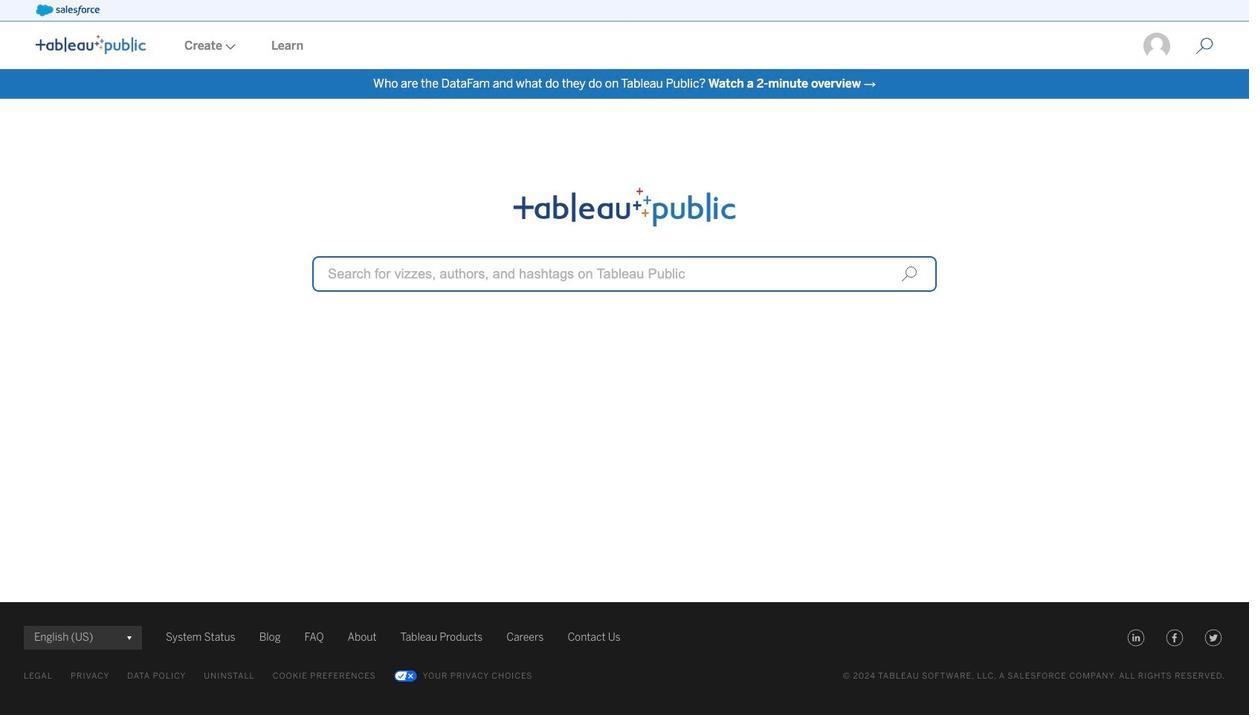 Task type: describe. For each thing, give the bounding box(es) containing it.
go to search image
[[1178, 37, 1231, 55]]

christina.overa image
[[1142, 31, 1172, 61]]

selected language element
[[34, 627, 132, 651]]

salesforce logo image
[[36, 4, 99, 16]]

search image
[[901, 266, 917, 283]]



Task type: vqa. For each thing, say whether or not it's contained in the screenshot.
left Add Favorite image
no



Task type: locate. For each thing, give the bounding box(es) containing it.
Search input field
[[312, 256, 937, 292]]

create image
[[222, 44, 236, 50]]

logo image
[[36, 35, 146, 54]]



